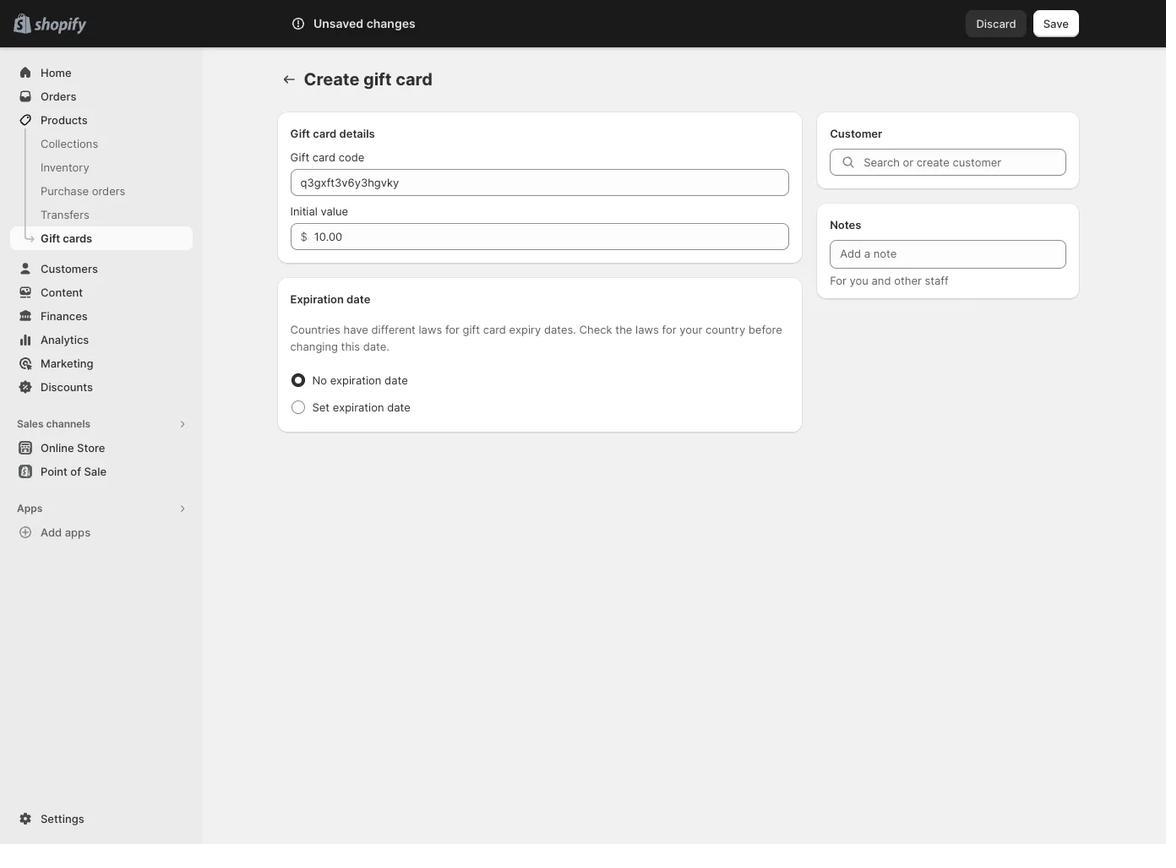 Task type: describe. For each thing, give the bounding box(es) containing it.
apps
[[17, 502, 43, 515]]

search button
[[332, 10, 822, 37]]

before
[[749, 323, 783, 337]]

unsaved
[[314, 16, 364, 30]]

online
[[41, 441, 74, 455]]

point of sale
[[41, 465, 107, 479]]

card inside countries have different laws for gift card expiry dates. check the laws for your country before changing this date.
[[483, 323, 506, 337]]

save
[[1044, 17, 1070, 30]]

gift for gift cards
[[41, 232, 60, 245]]

add apps button
[[10, 521, 193, 545]]

code
[[339, 151, 365, 164]]

countries
[[290, 323, 341, 337]]

expiry
[[510, 323, 541, 337]]

shopify image
[[34, 18, 86, 34]]

check
[[580, 323, 613, 337]]

finances link
[[10, 304, 193, 328]]

discounts
[[41, 381, 93, 394]]

gift inside countries have different laws for gift card expiry dates. check the laws for your country before changing this date.
[[463, 323, 480, 337]]

collections link
[[10, 132, 193, 156]]

analytics
[[41, 333, 89, 347]]

date for set expiration date
[[387, 401, 411, 414]]

channels
[[46, 418, 91, 430]]

expiration
[[290, 293, 344, 306]]

1 for from the left
[[446, 323, 460, 337]]

your
[[680, 323, 703, 337]]

online store link
[[10, 436, 193, 460]]

content
[[41, 286, 83, 299]]

gift cards
[[41, 232, 92, 245]]

Add a note text field
[[830, 240, 1067, 269]]

and
[[872, 274, 892, 287]]

purchase orders link
[[10, 179, 193, 203]]

have
[[344, 323, 369, 337]]

discard
[[977, 17, 1017, 30]]

transfers
[[41, 208, 89, 222]]

products link
[[10, 108, 193, 132]]

finances
[[41, 309, 88, 323]]

transfers link
[[10, 203, 193, 227]]

customers link
[[10, 257, 193, 281]]

the
[[616, 323, 633, 337]]

customer
[[830, 127, 883, 140]]

expiration date
[[290, 293, 371, 306]]

create gift card
[[304, 69, 433, 90]]

point
[[41, 465, 68, 479]]

gift card details
[[290, 127, 375, 140]]

this
[[341, 340, 360, 353]]

cards
[[63, 232, 92, 245]]

search
[[360, 17, 396, 30]]

changes
[[367, 16, 416, 30]]

purchase
[[41, 184, 89, 198]]

staff
[[925, 274, 949, 287]]

for you and other staff
[[830, 274, 949, 287]]

apps button
[[10, 497, 193, 521]]

value
[[321, 205, 348, 218]]

add apps
[[41, 526, 91, 539]]

other
[[895, 274, 922, 287]]

create
[[304, 69, 360, 90]]

notes
[[830, 218, 862, 232]]

discard link
[[967, 10, 1027, 37]]

gift card code
[[290, 151, 365, 164]]

point of sale button
[[0, 460, 203, 484]]

date.
[[363, 340, 390, 353]]

set expiration date
[[312, 401, 411, 414]]

products
[[41, 113, 88, 127]]

set
[[312, 401, 330, 414]]

gift cards link
[[10, 227, 193, 250]]

initial value
[[290, 205, 348, 218]]



Task type: locate. For each thing, give the bounding box(es) containing it.
card left expiry
[[483, 323, 506, 337]]

discounts link
[[10, 375, 193, 399]]

date down no expiration date
[[387, 401, 411, 414]]

settings link
[[10, 808, 193, 831]]

gift for gift card details
[[290, 127, 310, 140]]

0 horizontal spatial gift
[[364, 69, 392, 90]]

date up have
[[347, 293, 371, 306]]

for right different
[[446, 323, 460, 337]]

date
[[347, 293, 371, 306], [385, 374, 408, 387], [387, 401, 411, 414]]

expiration down no expiration date
[[333, 401, 384, 414]]

1 vertical spatial gift
[[290, 151, 310, 164]]

laws right different
[[419, 323, 442, 337]]

2 for from the left
[[663, 323, 677, 337]]

for
[[446, 323, 460, 337], [663, 323, 677, 337]]

sale
[[84, 465, 107, 479]]

Gift card code text field
[[290, 169, 790, 196]]

no
[[312, 374, 327, 387]]

card up gift card code
[[313, 127, 337, 140]]

gift
[[290, 127, 310, 140], [290, 151, 310, 164], [41, 232, 60, 245]]

analytics link
[[10, 328, 193, 352]]

of
[[70, 465, 81, 479]]

sales
[[17, 418, 44, 430]]

changing
[[290, 340, 338, 353]]

point of sale link
[[10, 460, 193, 484]]

different
[[372, 323, 416, 337]]

inventory
[[41, 161, 89, 174]]

home
[[41, 66, 72, 79]]

1 laws from the left
[[419, 323, 442, 337]]

2 laws from the left
[[636, 323, 659, 337]]

expiration up set expiration date in the top left of the page
[[330, 374, 382, 387]]

countries have different laws for gift card expiry dates. check the laws for your country before changing this date.
[[290, 323, 783, 353]]

marketing
[[41, 357, 93, 370]]

orders
[[41, 90, 76, 103]]

0 vertical spatial gift
[[364, 69, 392, 90]]

card down gift card details
[[313, 151, 336, 164]]

0 horizontal spatial for
[[446, 323, 460, 337]]

sales channels
[[17, 418, 91, 430]]

laws right 'the'
[[636, 323, 659, 337]]

0 horizontal spatial laws
[[419, 323, 442, 337]]

expiration for no
[[330, 374, 382, 387]]

date for no expiration date
[[385, 374, 408, 387]]

customers
[[41, 262, 98, 276]]

0 vertical spatial date
[[347, 293, 371, 306]]

$
[[301, 230, 308, 244]]

gift left expiry
[[463, 323, 480, 337]]

1 vertical spatial gift
[[463, 323, 480, 337]]

0 vertical spatial expiration
[[330, 374, 382, 387]]

orders
[[92, 184, 125, 198]]

inventory link
[[10, 156, 193, 179]]

details
[[339, 127, 375, 140]]

1 vertical spatial date
[[385, 374, 408, 387]]

gift right create
[[364, 69, 392, 90]]

laws
[[419, 323, 442, 337], [636, 323, 659, 337]]

card down changes
[[396, 69, 433, 90]]

marketing link
[[10, 352, 193, 375]]

1 vertical spatial expiration
[[333, 401, 384, 414]]

Initial value text field
[[314, 223, 790, 250]]

country
[[706, 323, 746, 337]]

online store
[[41, 441, 105, 455]]

orders link
[[10, 85, 193, 108]]

save button
[[1034, 10, 1080, 37]]

store
[[77, 441, 105, 455]]

online store button
[[0, 436, 203, 460]]

1 horizontal spatial laws
[[636, 323, 659, 337]]

0 vertical spatial gift
[[290, 127, 310, 140]]

for left your
[[663, 323, 677, 337]]

purchase orders
[[41, 184, 125, 198]]

card
[[396, 69, 433, 90], [313, 127, 337, 140], [313, 151, 336, 164], [483, 323, 506, 337]]

gift
[[364, 69, 392, 90], [463, 323, 480, 337]]

home link
[[10, 61, 193, 85]]

content link
[[10, 281, 193, 304]]

apps
[[65, 526, 91, 539]]

gift left cards
[[41, 232, 60, 245]]

expiration for set
[[333, 401, 384, 414]]

settings
[[41, 813, 84, 826]]

collections
[[41, 137, 98, 151]]

for
[[830, 274, 847, 287]]

you
[[850, 274, 869, 287]]

date down date.
[[385, 374, 408, 387]]

2 vertical spatial gift
[[41, 232, 60, 245]]

unsaved changes
[[314, 16, 416, 30]]

1 horizontal spatial for
[[663, 323, 677, 337]]

no expiration date
[[312, 374, 408, 387]]

expiration
[[330, 374, 382, 387], [333, 401, 384, 414]]

gift for gift card code
[[290, 151, 310, 164]]

sales channels button
[[10, 413, 193, 436]]

initial
[[290, 205, 318, 218]]

gift up gift card code
[[290, 127, 310, 140]]

dates.
[[544, 323, 577, 337]]

gift down gift card details
[[290, 151, 310, 164]]

1 horizontal spatial gift
[[463, 323, 480, 337]]

2 vertical spatial date
[[387, 401, 411, 414]]

Search or create customer text field
[[864, 149, 1067, 176]]

add
[[41, 526, 62, 539]]



Task type: vqa. For each thing, say whether or not it's contained in the screenshot.
card
yes



